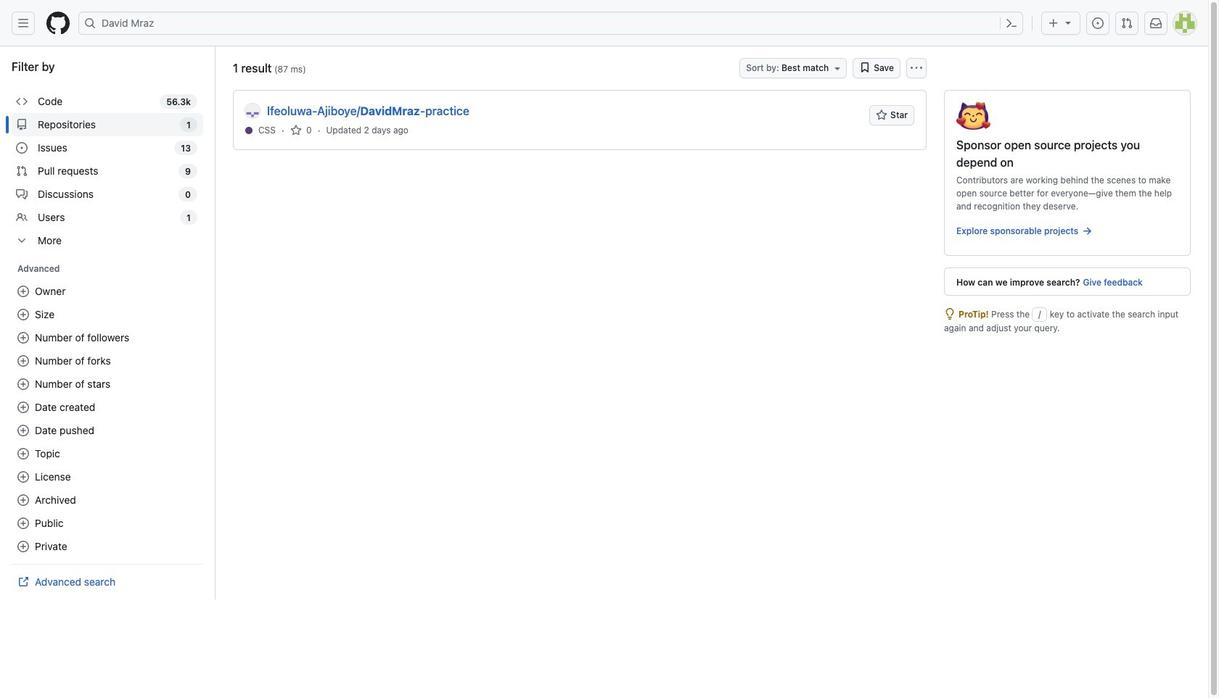 Task type: vqa. For each thing, say whether or not it's contained in the screenshot.
2.2%
no



Task type: describe. For each thing, give the bounding box(es) containing it.
2 vertical spatial sc 9kayk9 0 image
[[16, 165, 28, 177]]

8 plus circle image from the top
[[17, 518, 29, 530]]

4 plus circle image from the top
[[17, 402, 29, 414]]

6 plus circle image from the top
[[17, 472, 29, 483]]

command palette image
[[1006, 17, 1018, 29]]

5 plus circle image from the top
[[17, 425, 29, 437]]

issue opened image
[[1092, 17, 1104, 29]]

open column options image
[[911, 62, 922, 74]]

plus image
[[1048, 17, 1060, 29]]

git pull request image
[[1121, 17, 1133, 29]]

homepage image
[[46, 12, 70, 35]]

1 plus circle image from the top
[[17, 332, 29, 344]]

1 plus circle image from the top
[[17, 286, 29, 298]]

0 vertical spatial sc 9kayk9 0 image
[[16, 96, 28, 107]]



Task type: locate. For each thing, give the bounding box(es) containing it.
1 vertical spatial plus circle image
[[17, 356, 29, 367]]

plus circle image
[[17, 332, 29, 344], [17, 356, 29, 367], [17, 449, 29, 460]]

2 plus circle image from the top
[[17, 309, 29, 321]]

css language element
[[258, 124, 276, 137]]

draggable pane splitter slider
[[213, 46, 217, 600]]

package icon image
[[957, 102, 991, 130]]

sc 9kayk9 0 image
[[16, 96, 28, 107], [290, 124, 302, 136], [16, 165, 28, 177]]

3 plus circle image from the top
[[17, 379, 29, 390]]

triangle down image
[[1063, 17, 1074, 28]]

3 plus circle image from the top
[[17, 449, 29, 460]]

plus circle image
[[17, 286, 29, 298], [17, 309, 29, 321], [17, 379, 29, 390], [17, 402, 29, 414], [17, 425, 29, 437], [17, 472, 29, 483], [17, 495, 29, 507], [17, 518, 29, 530], [17, 541, 29, 553]]

0 vertical spatial plus circle image
[[17, 332, 29, 344]]

2 vertical spatial plus circle image
[[17, 449, 29, 460]]

notifications image
[[1150, 17, 1162, 29]]

1 vertical spatial sc 9kayk9 0 image
[[290, 124, 302, 136]]

7 plus circle image from the top
[[17, 495, 29, 507]]

sc 9kayk9 0 image
[[860, 62, 871, 73], [16, 119, 28, 131], [16, 142, 28, 154], [16, 189, 28, 200], [16, 212, 28, 224], [1082, 226, 1093, 237], [16, 235, 28, 247], [944, 308, 956, 320]]

2 plus circle image from the top
[[17, 356, 29, 367]]

9 plus circle image from the top
[[17, 541, 29, 553]]

link external image
[[17, 577, 29, 589]]



